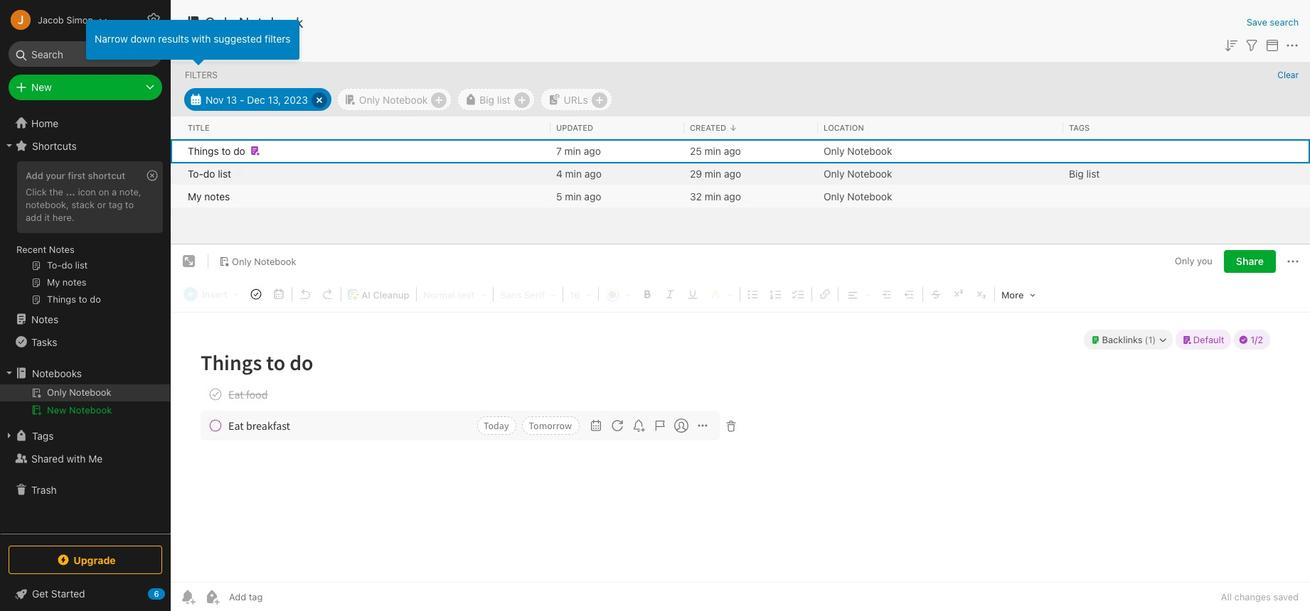 Task type: locate. For each thing, give the bounding box(es) containing it.
home link
[[0, 112, 171, 134]]

with right results at the left top
[[192, 33, 211, 45]]

saved
[[1274, 592, 1299, 603]]

all
[[1221, 592, 1232, 603]]

new for new
[[31, 81, 52, 93]]

min right 32
[[705, 190, 721, 202]]

0 vertical spatial new
[[31, 81, 52, 93]]

notes inside row group
[[204, 190, 230, 202]]

0 horizontal spatial big list
[[480, 94, 510, 106]]

0 vertical spatial big list
[[480, 94, 510, 106]]

things to do
[[188, 145, 245, 157]]

notes for 3 notes
[[197, 38, 222, 51]]

ago for 7 min ago
[[584, 145, 601, 157]]

13
[[226, 94, 237, 106]]

1 horizontal spatial big list
[[1069, 168, 1100, 180]]

notes up 'tasks'
[[31, 313, 58, 325]]

new inside popup button
[[31, 81, 52, 93]]

to
[[222, 145, 231, 157], [125, 199, 134, 210]]

urls
[[564, 94, 588, 106]]

0 vertical spatial do
[[233, 145, 245, 157]]

urls button
[[540, 88, 612, 111]]

notebook inside button
[[69, 405, 112, 416]]

cell
[[0, 385, 170, 402]]

min right 25
[[705, 145, 721, 157]]

...
[[66, 186, 75, 198]]

alignment image
[[840, 285, 876, 304]]

title
[[188, 123, 210, 132]]

do right things
[[233, 145, 245, 157]]

tags inside button
[[32, 430, 54, 442]]

with left me
[[67, 453, 86, 465]]

1 vertical spatial notes
[[31, 313, 58, 325]]

1 vertical spatial notes
[[204, 190, 230, 202]]

share button
[[1224, 250, 1276, 273]]

min for 32
[[705, 190, 721, 202]]

0 vertical spatial with
[[192, 33, 211, 45]]

new for new notebook
[[47, 405, 66, 416]]

clear button
[[1278, 70, 1299, 80]]

new down notebooks
[[47, 405, 66, 416]]

notes right recent
[[49, 244, 74, 255]]

3 notes
[[188, 38, 222, 51]]

min right 4
[[565, 168, 582, 180]]

only notebook
[[205, 14, 304, 31], [359, 94, 428, 106], [824, 145, 892, 157], [824, 168, 892, 180], [824, 190, 892, 202], [232, 256, 296, 267]]

1 vertical spatial only notebook button
[[214, 252, 301, 272]]

do up my notes
[[203, 168, 215, 180]]

min
[[565, 145, 581, 157], [705, 145, 721, 157], [565, 168, 582, 180], [705, 168, 721, 180], [565, 190, 582, 202], [705, 190, 721, 202]]

1 row group from the top
[[171, 117, 1310, 139]]

ago for 4 min ago
[[585, 168, 602, 180]]

0 vertical spatial tags
[[1069, 123, 1090, 132]]

me
[[88, 453, 103, 465]]

shared with me link
[[0, 447, 170, 470]]

big list button
[[458, 88, 535, 111]]

ago
[[584, 145, 601, 157], [724, 145, 741, 157], [585, 168, 602, 180], [724, 168, 741, 180], [584, 190, 601, 202], [724, 190, 741, 202]]

1 vertical spatial new
[[47, 405, 66, 416]]

big
[[480, 94, 494, 106], [1069, 168, 1084, 180]]

add
[[26, 170, 43, 181]]

5
[[556, 190, 562, 202]]

1 horizontal spatial big
[[1069, 168, 1084, 180]]

trash
[[31, 484, 57, 496]]

more image
[[997, 285, 1040, 304]]

save search button
[[1247, 16, 1299, 30]]

1 horizontal spatial tags
[[1069, 123, 1090, 132]]

to-
[[188, 168, 203, 180]]

min for 5
[[565, 190, 582, 202]]

1 horizontal spatial list
[[497, 94, 510, 106]]

0 horizontal spatial with
[[67, 453, 86, 465]]

min right 7
[[565, 145, 581, 157]]

notes right my
[[204, 190, 230, 202]]

1 horizontal spatial to
[[222, 145, 231, 157]]

upgrade button
[[9, 546, 162, 575]]

to right things
[[222, 145, 231, 157]]

0 horizontal spatial tags
[[32, 430, 54, 442]]

tree
[[0, 112, 171, 534]]

highlight image
[[704, 285, 738, 304]]

ago down "29 min ago"
[[724, 190, 741, 202]]

only notebook inside "note window" element
[[232, 256, 296, 267]]

2 row group from the top
[[171, 139, 1310, 208]]

0 vertical spatial big
[[480, 94, 494, 106]]

1 horizontal spatial with
[[192, 33, 211, 45]]

group
[[0, 157, 170, 314]]

0 horizontal spatial big
[[480, 94, 494, 106]]

narrow down results with suggested filters
[[95, 33, 291, 45]]

to inside icon on a note, notebook, stack or tag to add it here.
[[125, 199, 134, 210]]

tags
[[1069, 123, 1090, 132], [32, 430, 54, 442]]

only
[[205, 14, 235, 31], [359, 94, 380, 106], [824, 145, 845, 157], [824, 168, 845, 180], [824, 190, 845, 202], [1175, 256, 1195, 267], [232, 256, 252, 267]]

7
[[556, 145, 562, 157]]

do
[[233, 145, 245, 157], [203, 168, 215, 180]]

add
[[26, 212, 42, 223]]

new up the home
[[31, 81, 52, 93]]

ago up "29 min ago"
[[724, 145, 741, 157]]

notes link
[[0, 308, 170, 331]]

notebook
[[239, 14, 304, 31], [383, 94, 428, 106], [847, 145, 892, 157], [847, 168, 892, 180], [847, 190, 892, 202], [254, 256, 296, 267], [69, 405, 112, 416]]

0 horizontal spatial to
[[125, 199, 134, 210]]

32 min ago
[[690, 190, 741, 202]]

tags button
[[0, 425, 170, 447]]

1 vertical spatial to
[[125, 199, 134, 210]]

expand note image
[[181, 253, 198, 270]]

notes
[[49, 244, 74, 255], [31, 313, 58, 325]]

task image
[[246, 285, 266, 304]]

notes
[[197, 38, 222, 51], [204, 190, 230, 202]]

the
[[49, 186, 63, 198]]

2023
[[284, 94, 308, 106]]

expand notebooks image
[[4, 368, 15, 379]]

1 vertical spatial big
[[1069, 168, 1084, 180]]

it
[[44, 212, 50, 223]]

ago up 5 min ago
[[585, 168, 602, 180]]

changes
[[1235, 592, 1271, 603]]

shortcuts
[[32, 140, 77, 152]]

location
[[824, 123, 864, 132]]

stack
[[71, 199, 95, 210]]

0 vertical spatial only notebook button
[[337, 88, 452, 111]]

to down note,
[[125, 199, 134, 210]]

new inside button
[[47, 405, 66, 416]]

new notebook
[[47, 405, 112, 416]]

new notebook group
[[0, 385, 170, 425]]

only notebook button
[[337, 88, 452, 111], [214, 252, 301, 272]]

ago down 4 min ago
[[584, 190, 601, 202]]

1 horizontal spatial do
[[233, 145, 245, 157]]

0 vertical spatial notes
[[49, 244, 74, 255]]

None search field
[[18, 41, 152, 67]]

7 min ago
[[556, 145, 601, 157]]

row group
[[171, 117, 1310, 139], [171, 139, 1310, 208]]

0 vertical spatial notes
[[197, 38, 222, 51]]

1 vertical spatial tags
[[32, 430, 54, 442]]

new notebook button
[[0, 402, 170, 419]]

insert image
[[180, 285, 244, 304]]

min right 5
[[565, 190, 582, 202]]

0 horizontal spatial do
[[203, 168, 215, 180]]

ago up 4 min ago
[[584, 145, 601, 157]]

ago up 32 min ago
[[724, 168, 741, 180]]

1 vertical spatial big list
[[1069, 168, 1100, 180]]

notes right 3
[[197, 38, 222, 51]]

group containing add your first shortcut
[[0, 157, 170, 314]]

1 horizontal spatial only notebook button
[[337, 88, 452, 111]]

ago for 32 min ago
[[724, 190, 741, 202]]

min right 29
[[705, 168, 721, 180]]

0 vertical spatial to
[[222, 145, 231, 157]]

narrow
[[95, 33, 128, 45]]

list
[[497, 94, 510, 106], [218, 168, 231, 180], [1087, 168, 1100, 180]]

min for 7
[[565, 145, 581, 157]]

tasks button
[[0, 331, 170, 354]]

filters
[[185, 70, 218, 80]]

add a reminder image
[[179, 589, 196, 606]]



Task type: vqa. For each thing, say whether or not it's contained in the screenshot.
Click to expand 'icon' on the bottom left of the page
no



Task type: describe. For each thing, give the bounding box(es) containing it.
ago for 29 min ago
[[724, 168, 741, 180]]

updated
[[556, 123, 593, 132]]

search
[[1270, 16, 1299, 28]]

big list inside button
[[480, 94, 510, 106]]

your
[[46, 170, 65, 181]]

-
[[240, 94, 244, 106]]

down
[[131, 33, 155, 45]]

list inside button
[[497, 94, 510, 106]]

row group containing things to do
[[171, 139, 1310, 208]]

25
[[690, 145, 702, 157]]

or
[[97, 199, 106, 210]]

min for 4
[[565, 168, 582, 180]]

note,
[[119, 186, 141, 198]]

recent notes
[[16, 244, 74, 255]]

min for 25
[[705, 145, 721, 157]]

shortcuts button
[[0, 134, 170, 157]]

min for 29
[[705, 168, 721, 180]]

1 vertical spatial do
[[203, 168, 215, 180]]

save search
[[1247, 16, 1299, 28]]

font color image
[[600, 285, 636, 304]]

notebook inside "note window" element
[[254, 256, 296, 267]]

shared with me
[[31, 453, 103, 465]]

row group containing title
[[171, 117, 1310, 139]]

4
[[556, 168, 563, 180]]

click the ...
[[26, 186, 75, 198]]

1 vertical spatial with
[[67, 453, 86, 465]]

29 min ago
[[690, 168, 741, 180]]

Note Editor text field
[[171, 313, 1310, 583]]

new button
[[9, 75, 162, 100]]

notes for my notes
[[204, 190, 230, 202]]

notebooks
[[32, 367, 82, 380]]

created
[[690, 123, 726, 132]]

tags inside row group
[[1069, 123, 1090, 132]]

shared
[[31, 453, 64, 465]]

home
[[31, 117, 59, 129]]

save
[[1247, 16, 1268, 28]]

2 horizontal spatial list
[[1087, 168, 1100, 180]]

font family image
[[495, 285, 561, 304]]

share
[[1236, 255, 1264, 267]]

on
[[98, 186, 109, 198]]

clear
[[1278, 70, 1299, 80]]

0 horizontal spatial list
[[218, 168, 231, 180]]

nov
[[206, 94, 224, 106]]

settings image
[[145, 11, 162, 28]]

a
[[112, 186, 117, 198]]

notes inside "group"
[[49, 244, 74, 255]]

shortcut
[[88, 170, 125, 181]]

click
[[26, 186, 47, 198]]

32
[[690, 190, 702, 202]]

nov 13 - dec 13, 2023 button
[[184, 88, 331, 111]]

font size image
[[565, 285, 597, 304]]

recent
[[16, 244, 46, 255]]

you
[[1197, 256, 1213, 267]]

big inside row group
[[1069, 168, 1084, 180]]

here.
[[53, 212, 74, 223]]

29
[[690, 168, 702, 180]]

upgrade
[[73, 555, 116, 567]]

things
[[188, 145, 219, 157]]

Search text field
[[18, 41, 152, 67]]

3
[[188, 38, 194, 51]]

add tag image
[[203, 589, 221, 606]]

notebooks link
[[0, 362, 170, 385]]

tree containing home
[[0, 112, 171, 534]]

tag
[[109, 199, 123, 210]]

25 min ago
[[690, 145, 741, 157]]

notebook,
[[26, 199, 69, 210]]

heading level image
[[418, 285, 492, 304]]

13,
[[268, 94, 281, 106]]

ago for 5 min ago
[[584, 190, 601, 202]]

5 min ago
[[556, 190, 601, 202]]

note window element
[[171, 245, 1310, 612]]

4 min ago
[[556, 168, 602, 180]]

icon
[[78, 186, 96, 198]]

my
[[188, 190, 202, 202]]

all changes saved
[[1221, 592, 1299, 603]]

expand tags image
[[4, 430, 15, 442]]

nov 13 - dec 13, 2023
[[206, 94, 308, 106]]

suggested
[[214, 33, 262, 45]]

icon on a note, notebook, stack or tag to add it here.
[[26, 186, 141, 223]]

0 horizontal spatial only notebook button
[[214, 252, 301, 272]]

filters
[[265, 33, 291, 45]]

big inside button
[[480, 94, 494, 106]]

ago for 25 min ago
[[724, 145, 741, 157]]

add your first shortcut
[[26, 170, 125, 181]]

first
[[68, 170, 86, 181]]

dec
[[247, 94, 265, 106]]

results
[[158, 33, 189, 45]]

only you
[[1175, 256, 1213, 267]]

my notes
[[188, 190, 230, 202]]

to-do list
[[188, 168, 231, 180]]

tasks
[[31, 336, 57, 348]]

trash link
[[0, 479, 170, 502]]



